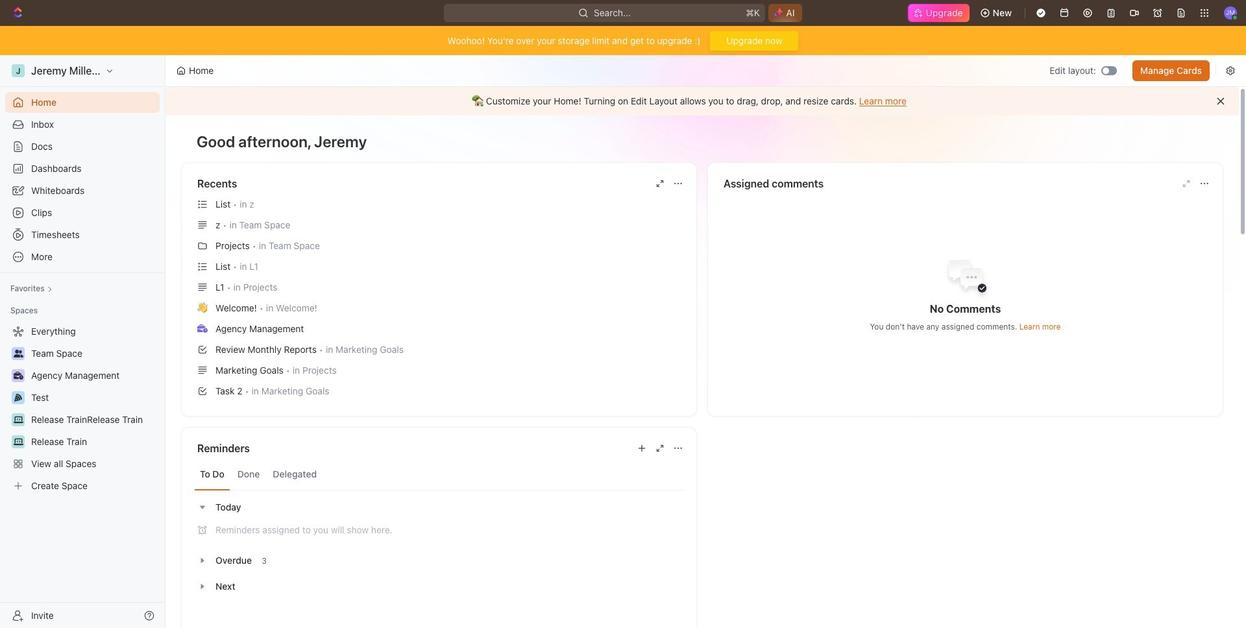 Task type: vqa. For each thing, say whether or not it's contained in the screenshot.
tab list
yes



Task type: locate. For each thing, give the bounding box(es) containing it.
business time image
[[197, 324, 208, 333]]

0 vertical spatial laptop code image
[[13, 416, 23, 424]]

alert
[[166, 87, 1239, 116]]

laptop code image
[[13, 416, 23, 424], [13, 438, 23, 446]]

tab list
[[195, 459, 683, 491]]

tree
[[5, 321, 160, 497]]

1 vertical spatial laptop code image
[[13, 438, 23, 446]]

tree inside 'sidebar' navigation
[[5, 321, 160, 497]]

pizza slice image
[[14, 394, 22, 402]]



Task type: describe. For each thing, give the bounding box(es) containing it.
user group image
[[13, 350, 23, 358]]

1 laptop code image from the top
[[13, 416, 23, 424]]

2 laptop code image from the top
[[13, 438, 23, 446]]

business time image
[[13, 372, 23, 380]]

sidebar navigation
[[0, 55, 168, 628]]

jeremy miller's workspace, , element
[[12, 64, 25, 77]]



